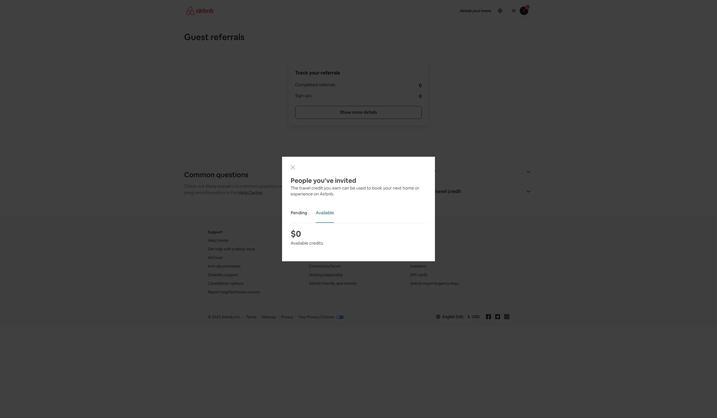 Task type: locate. For each thing, give the bounding box(es) containing it.
you
[[324, 186, 331, 191]]

or
[[415, 186, 419, 191]]

$
[[468, 315, 470, 320]]

completed referrals
[[295, 82, 335, 88]]

1 horizontal spatial help
[[238, 190, 248, 196]]

credit up on
[[311, 186, 323, 191]]

help down common
[[238, 190, 248, 196]]

1 vertical spatial home
[[330, 238, 340, 243]]

0 vertical spatial help
[[238, 190, 248, 196]]

in
[[226, 190, 230, 196]]

home left or
[[403, 186, 414, 191]]

airbnb.org emergency stays
[[410, 281, 459, 286]]

track
[[295, 70, 308, 76]]

cancellation options
[[208, 281, 243, 286]]

2 vertical spatial your
[[322, 238, 329, 243]]

1 vertical spatial your
[[383, 186, 392, 191]]

0 vertical spatial your
[[309, 70, 320, 76]]

report
[[208, 290, 220, 295]]

options
[[230, 281, 243, 286]]

sitemap link
[[262, 315, 276, 320]]

out
[[198, 184, 205, 189]]

available
[[316, 210, 334, 216], [291, 241, 308, 246]]

1 horizontal spatial to
[[367, 186, 371, 191]]

issue
[[246, 247, 255, 252]]

1 horizontal spatial your
[[322, 238, 329, 243]]

tab list
[[291, 204, 426, 223]]

questions up answers at the top of the page
[[216, 170, 249, 180]]

be
[[350, 186, 355, 191]]

common
[[240, 184, 258, 189]]

help up get
[[208, 238, 216, 243]]

used
[[356, 186, 366, 191]]

1 vertical spatial available
[[291, 241, 308, 246]]

credits
[[309, 241, 323, 246]]

1 vertical spatial referrals
[[321, 70, 340, 76]]

information
[[202, 190, 225, 196]]

1 vertical spatial center
[[217, 238, 229, 243]]

0 horizontal spatial your
[[309, 70, 320, 76]]

travel
[[299, 186, 311, 191], [434, 188, 447, 195]]

0 vertical spatial the
[[365, 169, 373, 175]]

airbnb.
[[320, 191, 334, 197]]

aircover
[[208, 256, 223, 260]]

2 vertical spatial referrals
[[319, 82, 335, 88]]

a right with
[[232, 247, 234, 252]]

to right answers at the top of the page
[[235, 184, 239, 189]]

responsibly
[[323, 273, 343, 278]]

check
[[184, 184, 197, 189]]

center
[[249, 190, 263, 196], [217, 238, 229, 243]]

the right is
[[365, 169, 373, 175]]

you've
[[313, 177, 334, 185]]

your inside people you've invited the travel credit you earn can be used to book your next home or experience on airbnb.
[[383, 186, 392, 191]]

referred
[[363, 188, 382, 195]]

neighborhood
[[221, 290, 245, 295]]

© 2023 airbnb, inc.
[[208, 315, 241, 320]]

anti-discrimination
[[208, 264, 241, 269]]

1 horizontal spatial travel
[[434, 188, 447, 195]]

travel up experience
[[299, 186, 311, 191]]

2 privacy from the left
[[307, 315, 320, 320]]

navigate to instagram image
[[505, 315, 509, 320]]

questions up .
[[259, 184, 278, 189]]

to inside check out these answers to common questions and review other program information in the
[[235, 184, 239, 189]]

i
[[361, 188, 362, 195]]

1 horizontal spatial home
[[403, 186, 414, 191]]

navigate to twitter image
[[495, 315, 500, 320]]

0 horizontal spatial travel
[[299, 186, 311, 191]]

to
[[235, 184, 239, 189], [367, 186, 371, 191]]

0 horizontal spatial program
[[184, 190, 201, 196]]

investors
[[410, 264, 426, 269]]

2 0 from the top
[[419, 93, 422, 99]]

0 vertical spatial referrals
[[211, 32, 245, 43]]

get
[[425, 188, 433, 195]]

1 horizontal spatial questions
[[259, 184, 278, 189]]

1 horizontal spatial program
[[392, 169, 412, 175]]

show more details button
[[295, 106, 422, 119]]

1 horizontal spatial help center link
[[238, 190, 263, 196]]

0 horizontal spatial privacy
[[281, 315, 294, 320]]

your up completed referrals
[[309, 70, 320, 76]]

available down airbnb.
[[316, 210, 334, 216]]

airbnb
[[309, 238, 321, 243]]

help center link down common
[[238, 190, 263, 196]]

to right used
[[367, 186, 371, 191]]

home
[[403, 186, 414, 191], [330, 238, 340, 243]]

1 0 from the top
[[419, 82, 422, 89]]

center for help center
[[217, 238, 229, 243]]

close image
[[291, 166, 295, 170]]

0 vertical spatial program
[[392, 169, 412, 175]]

$0
[[291, 229, 301, 240]]

0 vertical spatial available
[[316, 210, 334, 216]]

terms link
[[246, 315, 257, 320]]

invited
[[335, 177, 356, 185]]

your for home
[[322, 238, 329, 243]]

1 vertical spatial program
[[184, 190, 201, 196]]

0 horizontal spatial help
[[208, 238, 216, 243]]

0 horizontal spatial to
[[235, 184, 239, 189]]

credit down "is the referral program still open?" button
[[448, 188, 461, 195]]

available down $0
[[291, 241, 308, 246]]

your privacy choices
[[299, 315, 334, 320]]

program left still
[[392, 169, 412, 175]]

airbnb.org emergency stays link
[[410, 281, 459, 286]]

privacy link
[[281, 315, 294, 320]]

1 vertical spatial help
[[208, 238, 216, 243]]

0 vertical spatial 0
[[419, 82, 422, 89]]

more
[[352, 110, 363, 115]]

0 horizontal spatial help center link
[[208, 238, 229, 243]]

privacy left 'your'
[[281, 315, 294, 320]]

a right 'book'
[[383, 188, 386, 195]]

the right in
[[231, 190, 237, 196]]

1 vertical spatial questions
[[259, 184, 278, 189]]

credit inside button
[[448, 188, 461, 195]]

friendly
[[322, 281, 335, 286]]

referrals
[[211, 32, 245, 43], [321, 70, 340, 76], [319, 82, 335, 88]]

0 horizontal spatial center
[[217, 238, 229, 243]]

0 horizontal spatial home
[[330, 238, 340, 243]]

show
[[340, 110, 351, 115]]

2 horizontal spatial your
[[383, 186, 392, 191]]

help
[[238, 190, 248, 196], [208, 238, 216, 243]]

1 vertical spatial a
[[232, 247, 234, 252]]

track your referrals
[[295, 70, 340, 76]]

terms
[[246, 315, 257, 320]]

to inside people you've invited the travel credit you earn can be used to book your next home or experience on airbnb.
[[367, 186, 371, 191]]

earn
[[332, 186, 341, 191]]

your left next
[[383, 186, 392, 191]]

1 vertical spatial the
[[231, 190, 237, 196]]

center for help center .
[[249, 190, 263, 196]]

program down 'check'
[[184, 190, 201, 196]]

1 horizontal spatial a
[[383, 188, 386, 195]]

usd
[[472, 315, 480, 320]]

1 horizontal spatial privacy
[[307, 315, 320, 320]]

0 vertical spatial a
[[383, 188, 386, 195]]

0 vertical spatial home
[[403, 186, 414, 191]]

1 vertical spatial 0
[[419, 93, 422, 99]]

but
[[401, 188, 409, 195]]

0 vertical spatial questions
[[216, 170, 249, 180]]

available button
[[316, 204, 334, 223]]

privacy right 'your'
[[307, 315, 320, 320]]

community forum link
[[309, 264, 341, 269]]

other
[[301, 184, 312, 189]]

1 horizontal spatial credit
[[448, 188, 461, 195]]

travel right get
[[434, 188, 447, 195]]

details
[[364, 110, 377, 115]]

credit inside people you've invited the travel credit you earn can be used to book your next home or experience on airbnb.
[[311, 186, 323, 191]]

hosting responsibly
[[309, 273, 343, 278]]

0 horizontal spatial credit
[[311, 186, 323, 191]]

privacy
[[281, 315, 294, 320], [307, 315, 320, 320]]

0 horizontal spatial the
[[231, 190, 237, 196]]

center down common
[[249, 190, 263, 196]]

0 horizontal spatial available
[[291, 241, 308, 246]]

sign
[[295, 93, 304, 99]]

questions
[[216, 170, 249, 180], [259, 184, 278, 189]]

cards
[[418, 273, 427, 278]]

1 horizontal spatial available
[[316, 210, 334, 216]]

center up 'help'
[[217, 238, 229, 243]]

get help with a safety issue
[[208, 247, 255, 252]]

1 horizontal spatial center
[[249, 190, 263, 196]]

your right airbnb
[[322, 238, 329, 243]]

your
[[299, 315, 307, 320]]

show more details
[[340, 110, 377, 115]]

open?
[[422, 169, 436, 175]]

program inside check out these answers to common questions and review other program information in the
[[184, 190, 201, 196]]

(us)
[[456, 315, 463, 320]]

help center link up 'help'
[[208, 238, 229, 243]]

home right credits
[[330, 238, 340, 243]]

guest referrals
[[184, 32, 245, 43]]

didn't
[[410, 188, 424, 195]]

1 horizontal spatial the
[[365, 169, 373, 175]]

0 vertical spatial center
[[249, 190, 263, 196]]



Task type: vqa. For each thing, say whether or not it's contained in the screenshot.
Na
no



Task type: describe. For each thing, give the bounding box(es) containing it.
help for help center
[[208, 238, 216, 243]]

ups
[[305, 93, 312, 99]]

disability support
[[208, 273, 238, 278]]

help
[[215, 247, 223, 252]]

common questions
[[184, 170, 249, 180]]

people
[[291, 177, 312, 185]]

report neighborhood concern link
[[208, 290, 261, 295]]

friend
[[387, 188, 400, 195]]

1 vertical spatial help center link
[[208, 238, 229, 243]]

answers
[[218, 184, 234, 189]]

these
[[206, 184, 217, 189]]

anti-discrimination link
[[208, 264, 241, 269]]

the inside button
[[365, 169, 373, 175]]

book
[[372, 186, 382, 191]]

english
[[443, 315, 455, 320]]

concern
[[246, 290, 261, 295]]

hosting
[[309, 273, 323, 278]]

cancellation
[[208, 281, 229, 286]]

0 horizontal spatial a
[[232, 247, 234, 252]]

·
[[243, 315, 244, 320]]

travel inside people you've invited the travel credit you earn can be used to book your next home or experience on airbnb.
[[299, 186, 311, 191]]

0 horizontal spatial questions
[[216, 170, 249, 180]]

airbnb.org
[[410, 281, 429, 286]]

report neighborhood concern
[[208, 290, 261, 295]]

disability support link
[[208, 273, 238, 278]]

0 vertical spatial help center link
[[238, 190, 263, 196]]

gift cards link
[[410, 273, 427, 278]]

©
[[208, 315, 211, 320]]

community
[[309, 264, 330, 269]]

apartments
[[336, 281, 357, 286]]

airbnb-
[[309, 281, 322, 286]]

forum
[[330, 264, 341, 269]]

0 for sign ups
[[419, 93, 422, 99]]

referral
[[374, 169, 391, 175]]

airbnb-friendly apartments link
[[309, 281, 357, 286]]

gift cards
[[410, 273, 427, 278]]

community forum
[[309, 264, 341, 269]]

guest
[[184, 32, 209, 43]]

completed
[[295, 82, 318, 88]]

support
[[224, 273, 238, 278]]

safety
[[235, 247, 246, 252]]

help center .
[[238, 190, 264, 196]]

is the referral program still open? button
[[361, 169, 533, 175]]

home inside people you've invited the travel credit you earn can be used to book your next home or experience on airbnb.
[[403, 186, 414, 191]]

a inside button
[[383, 188, 386, 195]]

i referred a friend but didn't get travel credit button
[[361, 188, 533, 195]]

referrals for guest referrals
[[211, 32, 245, 43]]

tab list containing pending
[[291, 204, 426, 223]]

referrals for completed referrals
[[319, 82, 335, 88]]

help for help center .
[[238, 190, 248, 196]]

questions inside check out these answers to common questions and review other program information in the
[[259, 184, 278, 189]]

the inside check out these answers to common questions and review other program information in the
[[231, 190, 237, 196]]

cancellation options link
[[208, 281, 243, 286]]

available inside "tab list"
[[316, 210, 334, 216]]

english (us) button
[[436, 315, 463, 320]]

choices
[[321, 315, 334, 320]]

check out these answers to common questions and review other program information in the
[[184, 184, 312, 196]]

pending button
[[291, 204, 307, 223]]

and
[[279, 184, 286, 189]]

common
[[184, 170, 215, 180]]

review
[[287, 184, 300, 189]]

program inside button
[[392, 169, 412, 175]]

0 for completed referrals
[[419, 82, 422, 89]]

your privacy choices link
[[299, 315, 344, 320]]

navigate to facebook image
[[486, 315, 491, 320]]

$0 available credits
[[291, 229, 323, 246]]

2023
[[212, 315, 221, 320]]

gift
[[410, 273, 417, 278]]

sitemap
[[262, 315, 276, 320]]

.
[[263, 190, 264, 196]]

airbnb-friendly apartments
[[309, 281, 357, 286]]

profile element
[[365, 0, 531, 22]]

1 privacy from the left
[[281, 315, 294, 320]]

discrimination
[[216, 264, 241, 269]]

airbnb your home
[[309, 238, 340, 243]]

is the referral program still open?
[[361, 169, 436, 175]]

next
[[393, 186, 402, 191]]

the
[[291, 186, 298, 191]]

emergency
[[430, 281, 449, 286]]

support
[[208, 230, 222, 235]]

hosting responsibly link
[[309, 273, 343, 278]]

airbnb your home link
[[309, 238, 340, 243]]

available inside the $0 available credits
[[291, 241, 308, 246]]

experience
[[291, 191, 313, 197]]

anti-
[[208, 264, 216, 269]]

english (us)
[[443, 315, 463, 320]]

investors link
[[410, 264, 426, 269]]

travel inside button
[[434, 188, 447, 195]]

your for referrals
[[309, 70, 320, 76]]



